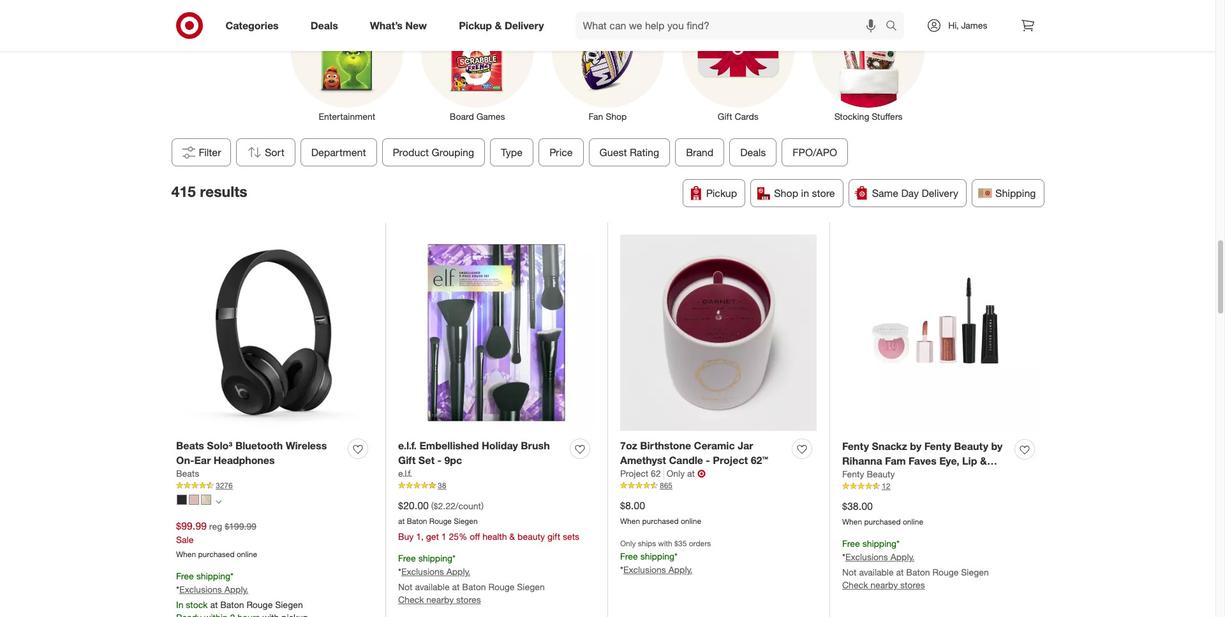Task type: locate. For each thing, give the bounding box(es) containing it.
sale
[[176, 535, 194, 546]]

beats down on-
[[176, 469, 199, 480]]

1 vertical spatial shop
[[774, 187, 799, 200]]

1 e.l.f. from the top
[[398, 440, 417, 452]]

free up in
[[176, 571, 194, 582]]

1 vertical spatial not
[[398, 582, 413, 593]]

0 horizontal spatial check nearby stores button
[[398, 594, 481, 607]]

when
[[620, 517, 640, 527], [843, 518, 863, 527], [176, 550, 196, 560]]

apply. down 25%
[[447, 567, 471, 578]]

0 vertical spatial deals
[[311, 19, 338, 32]]

0 vertical spatial check nearby stores button
[[843, 580, 925, 592]]

not for $38.00
[[843, 568, 857, 578]]

at down $38.00 when purchased online
[[897, 568, 904, 578]]

1 horizontal spatial purchased
[[643, 517, 679, 527]]

$2.22
[[434, 501, 456, 512]]

1 vertical spatial deals
[[740, 146, 766, 159]]

online for $8.00
[[681, 517, 702, 527]]

beauty
[[955, 440, 989, 453], [867, 469, 895, 480], [865, 484, 900, 497]]

available down $38.00 when purchased online
[[859, 568, 894, 578]]

shop left in
[[774, 187, 799, 200]]

1 vertical spatial project
[[620, 469, 649, 480]]

0 vertical spatial gift
[[718, 111, 733, 122]]

free inside free shipping * * exclusions apply.
[[176, 571, 194, 582]]

1 vertical spatial set
[[899, 469, 915, 482]]

1,
[[416, 532, 424, 543]]

0 horizontal spatial pickup
[[459, 19, 492, 32]]

deals inside button
[[740, 146, 766, 159]]

results
[[200, 183, 247, 201]]

exclusions down ships
[[624, 565, 666, 576]]

0 horizontal spatial not
[[398, 582, 413, 593]]

2 e.l.f. from the top
[[398, 469, 412, 480]]

gift left cards at the top right
[[718, 111, 733, 122]]

department
[[311, 146, 366, 159]]

purchased up with on the right bottom
[[643, 517, 679, 527]]

brand button
[[675, 138, 724, 166]]

0 horizontal spatial nearby
[[427, 595, 454, 606]]

free shipping * * exclusions apply. not available at baton rouge siegen check nearby stores down $38.00 when purchased online
[[843, 539, 989, 591]]

set
[[419, 454, 435, 467], [899, 469, 915, 482]]

exclusions apply. button for beats solo³ bluetooth wireless on-ear headphones
[[179, 584, 249, 597]]

1 beats from the top
[[176, 440, 204, 452]]

exclusions apply. button down with on the right bottom
[[624, 564, 693, 577]]

at down 25%
[[452, 582, 460, 593]]

buy
[[398, 532, 414, 543]]

shipping up stock
[[196, 571, 230, 582]]

only inside project 62 only at ¬
[[667, 469, 685, 480]]

1 horizontal spatial when
[[620, 517, 640, 527]]

2 vertical spatial &
[[510, 532, 515, 543]]

board games link
[[412, 0, 543, 123]]

0 horizontal spatial by
[[911, 440, 922, 453]]

beats for beats
[[176, 469, 199, 480]]

$38.00 when purchased online
[[843, 501, 924, 527]]

2 vertical spatial beauty
[[865, 484, 900, 497]]

candle
[[669, 454, 703, 467]]

beauty up 12
[[867, 469, 895, 480]]

at inside $20.00 ( $2.22 /count ) at baton rouge siegen buy 1, get 1 25% off health & beauty gift sets
[[398, 517, 405, 527]]

free inside only ships with $35 orders free shipping * * exclusions apply.
[[620, 552, 638, 563]]

1 vertical spatial available
[[415, 582, 450, 593]]

0 horizontal spatial available
[[415, 582, 450, 593]]

fpo/apo
[[793, 146, 837, 159]]

beauty down highlighter
[[865, 484, 900, 497]]

1 horizontal spatial available
[[859, 568, 894, 578]]

exclusions up stock
[[179, 585, 222, 596]]

1
[[442, 532, 447, 543]]

fenty
[[843, 440, 870, 453], [925, 440, 952, 453], [843, 469, 865, 480]]

hi,
[[949, 20, 959, 31]]

exclusions down 1,
[[401, 567, 444, 578]]

at right stock
[[210, 600, 218, 611]]

0 horizontal spatial when
[[176, 550, 196, 560]]

board
[[450, 111, 474, 122]]

0 horizontal spatial project
[[620, 469, 649, 480]]

exclusions inside only ships with $35 orders free shipping * * exclusions apply.
[[624, 565, 666, 576]]

faves
[[909, 455, 937, 468]]

1 horizontal spatial stores
[[901, 580, 925, 591]]

set inside fenty snackz by fenty beauty by rihanna fam faves eye, lip & highlighter set - 3.542oz/3pc - ulta beauty
[[899, 469, 915, 482]]

What can we help you find? suggestions appear below search field
[[576, 11, 889, 40]]

search button
[[880, 11, 911, 42]]

1 vertical spatial delivery
[[922, 187, 959, 200]]

purchased down $38.00
[[865, 518, 901, 527]]

online down 12 'link'
[[903, 518, 924, 527]]

- down the ceramic
[[706, 454, 710, 467]]

1 horizontal spatial &
[[510, 532, 515, 543]]

0 horizontal spatial set
[[419, 454, 435, 467]]

1 horizontal spatial check nearby stores button
[[843, 580, 925, 592]]

7oz birthstone ceramic jar amethyst candle - project 62™ image
[[620, 235, 817, 432], [620, 235, 817, 432]]

available for $20.00
[[415, 582, 450, 593]]

snackz
[[872, 440, 908, 453]]

delivery inside button
[[922, 187, 959, 200]]

pickup down brand
[[707, 187, 737, 200]]

e.l.f. embellished holiday brush gift set - 9pc
[[398, 440, 550, 467]]

0 horizontal spatial check
[[398, 595, 424, 606]]

1 horizontal spatial deals
[[740, 146, 766, 159]]

e.l.f. for e.l.f.
[[398, 469, 412, 480]]

wireless
[[286, 440, 327, 452]]

online
[[681, 517, 702, 527], [903, 518, 924, 527], [237, 550, 257, 560]]

beats up on-
[[176, 440, 204, 452]]

fenty snackz by fenty beauty by rihanna fam faves eye, lip & highlighter set - 3.542oz/3pc - ulta beauty image
[[843, 235, 1040, 432], [843, 235, 1040, 432]]

gold image
[[201, 495, 211, 506]]

apply. up in stock at  baton rouge siegen at the bottom left of page
[[225, 585, 249, 596]]

beauty up lip
[[955, 440, 989, 453]]

online down $199.99
[[237, 550, 257, 560]]

online inside $38.00 when purchased online
[[903, 518, 924, 527]]

0 horizontal spatial only
[[620, 540, 636, 549]]

exclusions apply. button up stock
[[179, 584, 249, 597]]

online up orders at the right bottom of the page
[[681, 517, 702, 527]]

fan shop
[[589, 111, 627, 122]]

1 horizontal spatial online
[[681, 517, 702, 527]]

1 vertical spatial beats
[[176, 469, 199, 480]]

1 vertical spatial pickup
[[707, 187, 737, 200]]

beats inside beats solo³ bluetooth wireless on-ear headphones
[[176, 440, 204, 452]]

1 horizontal spatial not
[[843, 568, 857, 578]]

pickup right the new
[[459, 19, 492, 32]]

0 horizontal spatial deals
[[311, 19, 338, 32]]

1 vertical spatial gift
[[398, 454, 416, 467]]

apply. down the $35
[[669, 565, 693, 576]]

62
[[651, 469, 661, 480]]

0 horizontal spatial gift
[[398, 454, 416, 467]]

0 vertical spatial set
[[419, 454, 435, 467]]

new
[[406, 19, 427, 32]]

set inside e.l.f. embellished holiday brush gift set - 9pc
[[419, 454, 435, 467]]

gift
[[548, 532, 561, 543]]

1 vertical spatial nearby
[[427, 595, 454, 606]]

& inside pickup & delivery link
[[495, 19, 502, 32]]

fpo/apo button
[[782, 138, 848, 166]]

filter
[[199, 146, 221, 159]]

guest rating button
[[589, 138, 670, 166]]

at
[[688, 469, 695, 480], [398, 517, 405, 527], [897, 568, 904, 578], [452, 582, 460, 593], [210, 600, 218, 611]]

at up buy
[[398, 517, 405, 527]]

exclusions apply. button for fenty snackz by fenty beauty by rihanna fam faves eye, lip & highlighter set - 3.542oz/3pc - ulta beauty
[[846, 552, 915, 564]]

0 vertical spatial e.l.f.
[[398, 440, 417, 452]]

nearby for $38.00
[[871, 580, 898, 591]]

shop right fan
[[606, 111, 627, 122]]

fenty up ulta
[[843, 469, 865, 480]]

when inside $8.00 when purchased online
[[620, 517, 640, 527]]

0 vertical spatial nearby
[[871, 580, 898, 591]]

1 vertical spatial stores
[[456, 595, 481, 606]]

free shipping * * exclusions apply. not available at baton rouge siegen check nearby stores down off
[[398, 554, 545, 606]]

0 vertical spatial only
[[667, 469, 685, 480]]

available
[[859, 568, 894, 578], [415, 582, 450, 593]]

health
[[483, 532, 507, 543]]

only
[[667, 469, 685, 480], [620, 540, 636, 549]]

shipping
[[863, 539, 897, 550], [641, 552, 675, 563], [419, 554, 453, 564], [196, 571, 230, 582]]

-
[[438, 454, 442, 467], [706, 454, 710, 467], [918, 469, 922, 482], [986, 469, 990, 482]]

deals link
[[300, 11, 354, 40]]

headphones
[[214, 454, 275, 467]]

when down sale
[[176, 550, 196, 560]]

shipping down with on the right bottom
[[641, 552, 675, 563]]

set left 9pc
[[419, 454, 435, 467]]

pickup for pickup
[[707, 187, 737, 200]]

2 by from the left
[[992, 440, 1003, 453]]

- inside e.l.f. embellished holiday brush gift set - 9pc
[[438, 454, 442, 467]]

rose gold image
[[189, 495, 199, 506]]

only up 865 at bottom
[[667, 469, 685, 480]]

stock
[[186, 600, 208, 611]]

exclusions apply. button
[[846, 552, 915, 564], [624, 564, 693, 577], [401, 566, 471, 579], [179, 584, 249, 597]]

1 horizontal spatial shop
[[774, 187, 799, 200]]

all colors element
[[216, 498, 222, 506]]

0 vertical spatial shop
[[606, 111, 627, 122]]

1 horizontal spatial delivery
[[922, 187, 959, 200]]

deals
[[311, 19, 338, 32], [740, 146, 766, 159]]

2 horizontal spatial online
[[903, 518, 924, 527]]

rouge inside $20.00 ( $2.22 /count ) at baton rouge siegen buy 1, get 1 25% off health & beauty gift sets
[[430, 517, 452, 527]]

e.l.f. link
[[398, 468, 412, 481]]

guest rating
[[600, 146, 659, 159]]

when inside $38.00 when purchased online
[[843, 518, 863, 527]]

¬
[[698, 468, 706, 481]]

beats
[[176, 440, 204, 452], [176, 469, 199, 480]]

exclusions
[[846, 552, 888, 563], [624, 565, 666, 576], [401, 567, 444, 578], [179, 585, 222, 596]]

12 link
[[843, 482, 1040, 493]]

0 vertical spatial beats
[[176, 440, 204, 452]]

purchased inside $8.00 when purchased online
[[643, 517, 679, 527]]

2 horizontal spatial purchased
[[865, 518, 901, 527]]

categories
[[226, 19, 279, 32]]

not for $20.00
[[398, 582, 413, 593]]

free down buy
[[398, 554, 416, 564]]

delivery for pickup & delivery
[[505, 19, 544, 32]]

1 vertical spatial e.l.f.
[[398, 469, 412, 480]]

check
[[843, 580, 868, 591], [398, 595, 424, 606]]

online for $38.00
[[903, 518, 924, 527]]

nearby
[[871, 580, 898, 591], [427, 595, 454, 606]]

jar
[[738, 440, 754, 452]]

0 horizontal spatial shop
[[606, 111, 627, 122]]

1 horizontal spatial nearby
[[871, 580, 898, 591]]

1 vertical spatial check nearby stores button
[[398, 594, 481, 607]]

0 horizontal spatial purchased
[[198, 550, 235, 560]]

deals left what's
[[311, 19, 338, 32]]

7oz
[[620, 440, 638, 452]]

e.l.f. for e.l.f. embellished holiday brush gift set - 9pc
[[398, 440, 417, 452]]

0 vertical spatial stores
[[901, 580, 925, 591]]

1 vertical spatial only
[[620, 540, 636, 549]]

0 horizontal spatial &
[[495, 19, 502, 32]]

0 horizontal spatial online
[[237, 550, 257, 560]]

filter button
[[171, 138, 231, 166]]

free down $8.00
[[620, 552, 638, 563]]

free shipping * * exclusions apply. not available at baton rouge siegen check nearby stores for $20.00
[[398, 554, 545, 606]]

& inside fenty snackz by fenty beauty by rihanna fam faves eye, lip & highlighter set - 3.542oz/3pc - ulta beauty
[[980, 455, 987, 468]]

gift
[[718, 111, 733, 122], [398, 454, 416, 467]]

available down get
[[415, 582, 450, 593]]

exclusions apply. button down get
[[401, 566, 471, 579]]

1 horizontal spatial free shipping * * exclusions apply. not available at baton rouge siegen check nearby stores
[[843, 539, 989, 591]]

beats solo³ bluetooth wireless on-ear headphones image
[[176, 235, 373, 432], [176, 235, 373, 432]]

e.l.f. up the e.l.f. link
[[398, 440, 417, 452]]

purchased for $38.00
[[865, 518, 901, 527]]

2 beats from the top
[[176, 469, 199, 480]]

when down $38.00
[[843, 518, 863, 527]]

apply. inside only ships with $35 orders free shipping * * exclusions apply.
[[669, 565, 693, 576]]

shipping button
[[972, 179, 1045, 207]]

shipping down get
[[419, 554, 453, 564]]

$99.99 reg $199.99 sale when purchased online
[[176, 521, 257, 560]]

store
[[812, 187, 835, 200]]

0 vertical spatial check
[[843, 580, 868, 591]]

gift up the e.l.f. link
[[398, 454, 416, 467]]

- left 9pc
[[438, 454, 442, 467]]

1 vertical spatial check
[[398, 595, 424, 606]]

project down jar
[[713, 454, 748, 467]]

0 horizontal spatial stores
[[456, 595, 481, 606]]

deals button
[[730, 138, 777, 166]]

amethyst
[[620, 454, 666, 467]]

exclusions apply. button for e.l.f. embellished holiday brush gift set - 9pc
[[401, 566, 471, 579]]

0 vertical spatial available
[[859, 568, 894, 578]]

1 horizontal spatial set
[[899, 469, 915, 482]]

0 vertical spatial &
[[495, 19, 502, 32]]

what's new link
[[359, 11, 443, 40]]

ships
[[638, 540, 656, 549]]

1 horizontal spatial by
[[992, 440, 1003, 453]]

1 horizontal spatial check
[[843, 580, 868, 591]]

check nearby stores button for $38.00
[[843, 580, 925, 592]]

0 vertical spatial project
[[713, 454, 748, 467]]

e.l.f. embellished holiday brush gift set - 9pc image
[[398, 235, 595, 432], [398, 235, 595, 432]]

stuffers
[[872, 111, 903, 122]]

1 vertical spatial &
[[980, 455, 987, 468]]

pickup
[[459, 19, 492, 32], [707, 187, 737, 200]]

- right 3.542oz/3pc
[[986, 469, 990, 482]]

1 horizontal spatial project
[[713, 454, 748, 467]]

online inside $8.00 when purchased online
[[681, 517, 702, 527]]

fenty up rihanna
[[843, 440, 870, 453]]

baton
[[407, 517, 427, 527], [907, 568, 930, 578], [462, 582, 486, 593], [220, 600, 244, 611]]

0 horizontal spatial free shipping * * exclusions apply. not available at baton rouge siegen check nearby stores
[[398, 554, 545, 606]]

purchased inside $38.00 when purchased online
[[865, 518, 901, 527]]

0 vertical spatial not
[[843, 568, 857, 578]]

deals down cards at the top right
[[740, 146, 766, 159]]

pickup & delivery link
[[448, 11, 560, 40]]

0 vertical spatial pickup
[[459, 19, 492, 32]]

2 horizontal spatial &
[[980, 455, 987, 468]]

project down amethyst
[[620, 469, 649, 480]]

1 horizontal spatial pickup
[[707, 187, 737, 200]]

pickup inside button
[[707, 187, 737, 200]]

grouping
[[432, 146, 474, 159]]

$38.00
[[843, 501, 873, 514]]

0 horizontal spatial delivery
[[505, 19, 544, 32]]

set down fam
[[899, 469, 915, 482]]

purchased down reg
[[198, 550, 235, 560]]

2 horizontal spatial when
[[843, 518, 863, 527]]

e.l.f. up $20.00 on the left of the page
[[398, 469, 412, 480]]

1 horizontal spatial only
[[667, 469, 685, 480]]

when down $8.00
[[620, 517, 640, 527]]

0 vertical spatial delivery
[[505, 19, 544, 32]]

price button
[[539, 138, 584, 166]]

e.l.f. embellished holiday brush gift set - 9pc link
[[398, 439, 565, 468]]

at left ¬
[[688, 469, 695, 480]]

exclusions apply. button down $38.00 when purchased online
[[846, 552, 915, 564]]

only left ships
[[620, 540, 636, 549]]

e.l.f. inside e.l.f. embellished holiday brush gift set - 9pc
[[398, 440, 417, 452]]

online inside $99.99 reg $199.99 sale when purchased online
[[237, 550, 257, 560]]

only inside only ships with $35 orders free shipping * * exclusions apply.
[[620, 540, 636, 549]]



Task type: describe. For each thing, give the bounding box(es) containing it.
black image
[[177, 495, 187, 506]]

stores for $38.00
[[901, 580, 925, 591]]

rating
[[630, 146, 659, 159]]

beats link
[[176, 468, 199, 481]]

apply. inside free shipping * * exclusions apply.
[[225, 585, 249, 596]]

$20.00
[[398, 500, 429, 513]]

beats solo³ bluetooth wireless on-ear headphones link
[[176, 439, 343, 468]]

product
[[393, 146, 429, 159]]

shop inside shop in store button
[[774, 187, 799, 200]]

25%
[[449, 532, 468, 543]]

check for $20.00
[[398, 595, 424, 606]]

project inside project 62 only at ¬
[[620, 469, 649, 480]]

shop in store button
[[751, 179, 844, 207]]

7oz birthstone ceramic jar amethyst candle - project 62™ link
[[620, 439, 787, 468]]

1 by from the left
[[911, 440, 922, 453]]

brush
[[521, 440, 550, 452]]

exclusions inside free shipping * * exclusions apply.
[[179, 585, 222, 596]]

shipping down $38.00 when purchased online
[[863, 539, 897, 550]]

& inside $20.00 ( $2.22 /count ) at baton rouge siegen buy 1, get 1 25% off health & beauty gift sets
[[510, 532, 515, 543]]

when for $8.00
[[620, 517, 640, 527]]

solo³
[[207, 440, 233, 452]]

free shipping * * exclusions apply.
[[176, 571, 249, 596]]

delivery for same day delivery
[[922, 187, 959, 200]]

in
[[176, 600, 183, 611]]

reg
[[209, 522, 222, 533]]

project inside 7oz birthstone ceramic jar amethyst candle - project 62™
[[713, 454, 748, 467]]

type button
[[490, 138, 534, 166]]

with
[[659, 540, 673, 549]]

fenty beauty
[[843, 469, 895, 480]]

0 vertical spatial beauty
[[955, 440, 989, 453]]

pickup & delivery
[[459, 19, 544, 32]]

gift inside e.l.f. embellished holiday brush gift set - 9pc
[[398, 454, 416, 467]]

baton inside $20.00 ( $2.22 /count ) at baton rouge siegen buy 1, get 1 25% off health & beauty gift sets
[[407, 517, 427, 527]]

beats for beats solo³ bluetooth wireless on-ear headphones
[[176, 440, 204, 452]]

7oz birthstone ceramic jar amethyst candle - project 62™
[[620, 440, 769, 467]]

/count
[[456, 501, 481, 512]]

fenty snackz by fenty beauty by rihanna fam faves eye, lip & highlighter set - 3.542oz/3pc - ulta beauty link
[[843, 440, 1010, 497]]

865 link
[[620, 481, 817, 492]]

ulta
[[843, 484, 862, 497]]

department button
[[300, 138, 377, 166]]

fenty for fenty beauty
[[843, 469, 865, 480]]

pickup button
[[683, 179, 746, 207]]

ear
[[194, 454, 211, 467]]

shop in store
[[774, 187, 835, 200]]

415 results
[[171, 183, 247, 201]]

all colors image
[[216, 500, 222, 506]]

ceramic
[[694, 440, 735, 452]]

stores for $20.00
[[456, 595, 481, 606]]

stocking stuffers link
[[804, 0, 934, 123]]

$20.00 ( $2.22 /count ) at baton rouge siegen buy 1, get 1 25% off health & beauty gift sets
[[398, 500, 580, 543]]

fam
[[885, 455, 906, 468]]

check nearby stores button for $20.00
[[398, 594, 481, 607]]

fenty up eye,
[[925, 440, 952, 453]]

when for $38.00
[[843, 518, 863, 527]]

james
[[962, 20, 988, 31]]

free down $38.00
[[843, 539, 860, 550]]

off
[[470, 532, 480, 543]]

free shipping * * exclusions apply. not available at baton rouge siegen check nearby stores for $38.00
[[843, 539, 989, 591]]

fan shop link
[[543, 0, 673, 123]]

apply. down $38.00 when purchased online
[[891, 552, 915, 563]]

purchased for $8.00
[[643, 517, 679, 527]]

415
[[171, 183, 196, 201]]

purchased inside $99.99 reg $199.99 sale when purchased online
[[198, 550, 235, 560]]

available for $38.00
[[859, 568, 894, 578]]

same day delivery button
[[849, 179, 967, 207]]

birthstone
[[640, 440, 691, 452]]

- down faves
[[918, 469, 922, 482]]

deals for deals button
[[740, 146, 766, 159]]

hi, james
[[949, 20, 988, 31]]

1 vertical spatial beauty
[[867, 469, 895, 480]]

highlighter
[[843, 469, 896, 482]]

exclusions down $38.00 when purchased online
[[846, 552, 888, 563]]

(
[[431, 501, 434, 512]]

9pc
[[445, 454, 462, 467]]

what's new
[[370, 19, 427, 32]]

865
[[660, 482, 673, 491]]

$99.99
[[176, 521, 207, 533]]

only ships with $35 orders free shipping * * exclusions apply.
[[620, 540, 711, 576]]

product grouping button
[[382, 138, 485, 166]]

3276 link
[[176, 481, 373, 492]]

holiday
[[482, 440, 518, 452]]

at inside project 62 only at ¬
[[688, 469, 695, 480]]

nearby for $20.00
[[427, 595, 454, 606]]

day
[[902, 187, 919, 200]]

38 link
[[398, 481, 595, 492]]

cards
[[735, 111, 759, 122]]

fenty beauty link
[[843, 469, 895, 482]]

$8.00
[[620, 500, 645, 513]]

search
[[880, 20, 911, 33]]

$199.99
[[225, 522, 257, 533]]

stocking
[[835, 111, 870, 122]]

get
[[426, 532, 439, 543]]

fenty for fenty snackz by fenty beauty by rihanna fam faves eye, lip & highlighter set - 3.542oz/3pc - ulta beauty
[[843, 440, 870, 453]]

fenty snackz by fenty beauty by rihanna fam faves eye, lip & highlighter set - 3.542oz/3pc - ulta beauty
[[843, 440, 1003, 497]]

sort button
[[236, 138, 295, 166]]

in
[[802, 187, 809, 200]]

)
[[481, 501, 484, 512]]

categories link
[[215, 11, 295, 40]]

62™
[[751, 454, 769, 467]]

board games
[[450, 111, 505, 122]]

entertainment
[[319, 111, 375, 122]]

sets
[[563, 532, 580, 543]]

guest
[[600, 146, 627, 159]]

shipping inside free shipping * * exclusions apply.
[[196, 571, 230, 582]]

check for $38.00
[[843, 580, 868, 591]]

3.542oz/3pc
[[925, 469, 983, 482]]

same day delivery
[[872, 187, 959, 200]]

$35
[[675, 540, 687, 549]]

shipping inside only ships with $35 orders free shipping * * exclusions apply.
[[641, 552, 675, 563]]

product grouping
[[393, 146, 474, 159]]

pickup for pickup & delivery
[[459, 19, 492, 32]]

entertainment link
[[282, 0, 412, 123]]

price
[[549, 146, 573, 159]]

beauty
[[518, 532, 545, 543]]

shop inside the fan shop link
[[606, 111, 627, 122]]

project 62 only at ¬
[[620, 468, 706, 481]]

siegen inside $20.00 ( $2.22 /count ) at baton rouge siegen buy 1, get 1 25% off health & beauty gift sets
[[454, 517, 478, 527]]

sort
[[265, 146, 284, 159]]

- inside 7oz birthstone ceramic jar amethyst candle - project 62™
[[706, 454, 710, 467]]

deals for deals link
[[311, 19, 338, 32]]

gift cards link
[[673, 0, 804, 123]]

1 horizontal spatial gift
[[718, 111, 733, 122]]

when inside $99.99 reg $199.99 sale when purchased online
[[176, 550, 196, 560]]



Task type: vqa. For each thing, say whether or not it's contained in the screenshot.
the left check nearby stores button
yes



